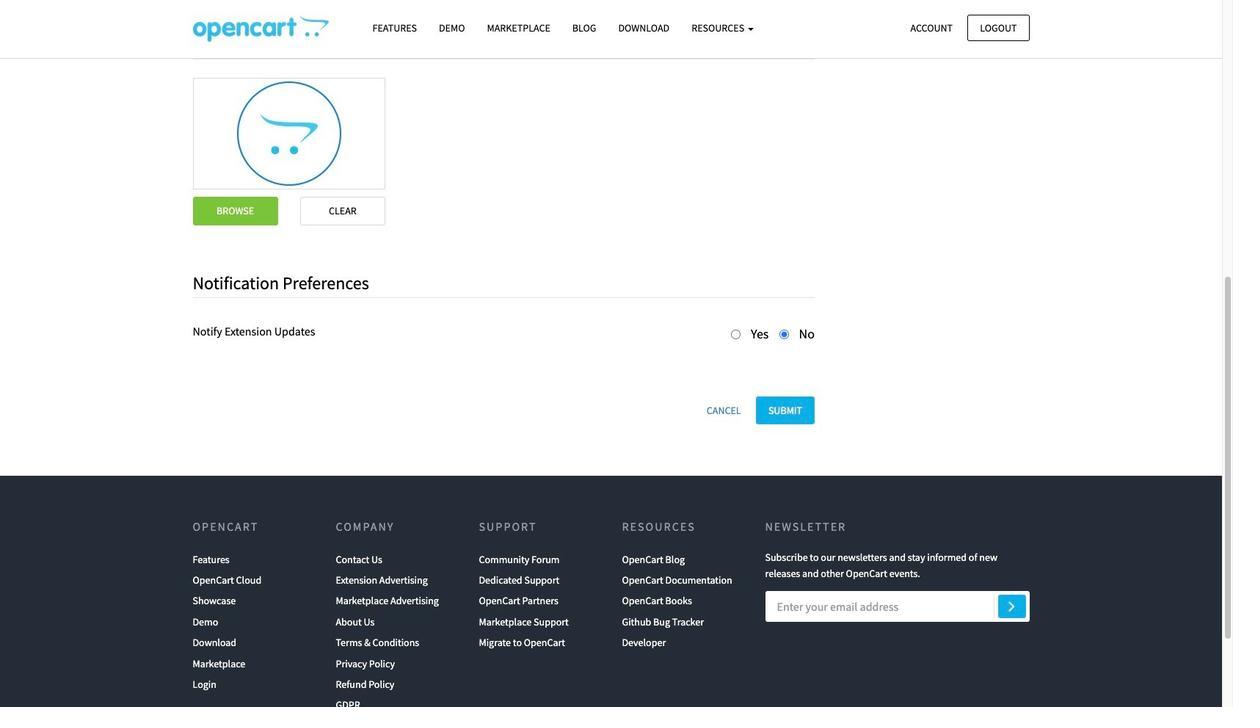 Task type: describe. For each thing, give the bounding box(es) containing it.
Enter your email address text field
[[766, 591, 1030, 622]]



Task type: locate. For each thing, give the bounding box(es) containing it.
None radio
[[732, 330, 741, 339], [780, 330, 789, 339], [732, 330, 741, 339], [780, 330, 789, 339]]

angle right image
[[1009, 597, 1016, 615]]

account edit image
[[193, 15, 329, 42]]



Task type: vqa. For each thing, say whether or not it's contained in the screenshot.
THE
no



